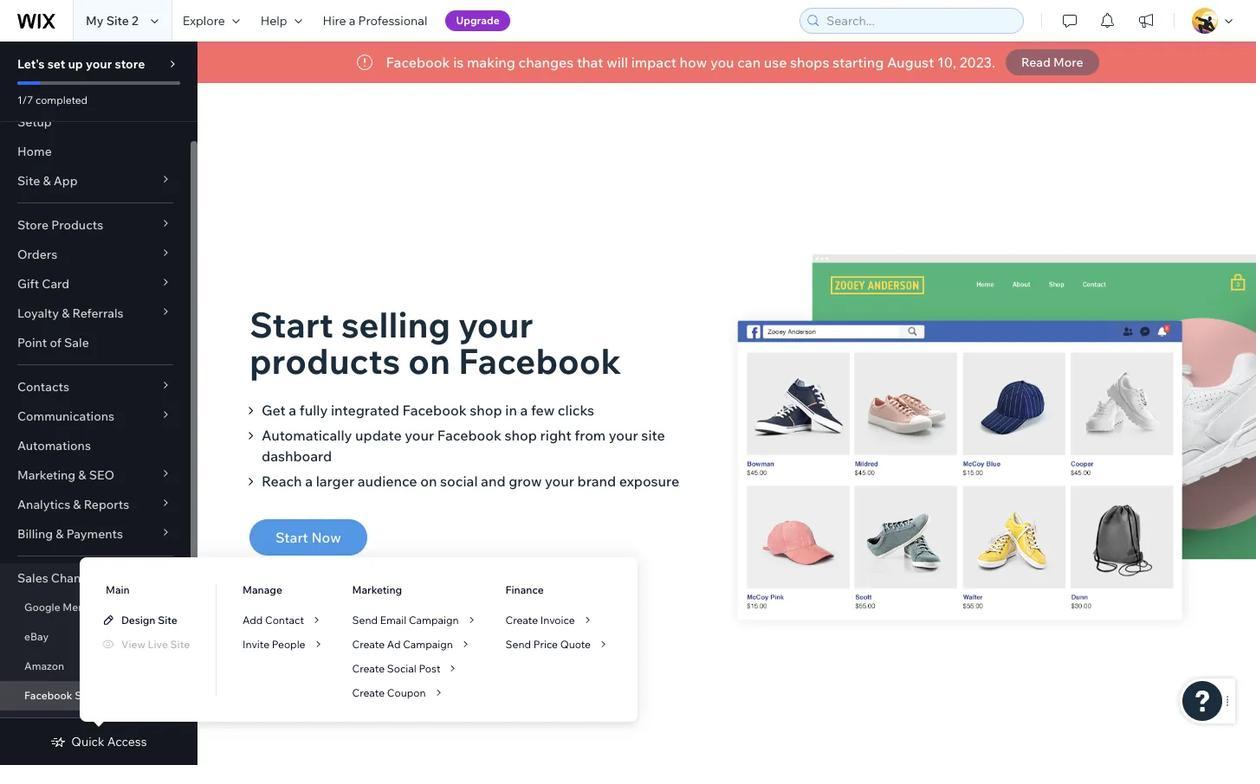 Task type: vqa. For each thing, say whether or not it's contained in the screenshot.
Search for tools, apps, help & more... field
no



Task type: locate. For each thing, give the bounding box(es) containing it.
view
[[121, 638, 145, 651]]

google merchant solutions link
[[0, 593, 191, 623]]

& left the app
[[43, 173, 51, 189]]

sales
[[17, 571, 48, 586]]

products
[[51, 217, 103, 233]]

&
[[43, 173, 51, 189], [62, 306, 70, 321], [78, 468, 86, 483], [73, 497, 81, 513], [56, 527, 64, 542]]

campaign up post
[[403, 638, 453, 651]]

& for billing
[[56, 527, 64, 542]]

orders
[[17, 247, 57, 262]]

0 horizontal spatial send
[[352, 614, 378, 627]]

sale
[[64, 335, 89, 351]]

facebook
[[24, 690, 72, 703]]

sales channels button
[[0, 564, 191, 593]]

site up live
[[158, 614, 177, 627]]

create for create invoice
[[506, 614, 538, 627]]

site & app button
[[0, 166, 191, 196]]

communications button
[[0, 402, 191, 431]]

marketing up analytics
[[17, 468, 76, 483]]

card
[[42, 276, 69, 292]]

send left price
[[506, 638, 531, 651]]

help button
[[250, 0, 312, 42]]

campaign for create ad campaign
[[403, 638, 453, 651]]

send
[[352, 614, 378, 627], [506, 638, 531, 651]]

analytics & reports button
[[0, 490, 191, 520]]

& for analytics
[[73, 497, 81, 513]]

send left email at left
[[352, 614, 378, 627]]

create
[[506, 614, 538, 627], [352, 638, 385, 651], [352, 662, 385, 675], [352, 687, 385, 700]]

marketing inside dropdown button
[[17, 468, 76, 483]]

seo
[[89, 468, 114, 483]]

& for loyalty
[[62, 306, 70, 321]]

0 vertical spatial campaign
[[409, 614, 459, 627]]

1 vertical spatial send
[[506, 638, 531, 651]]

set
[[47, 56, 65, 72]]

marketing up email at left
[[352, 584, 402, 597]]

send email campaign button
[[352, 612, 480, 628]]

campaign
[[409, 614, 459, 627], [403, 638, 453, 651]]

marketing for marketing & seo
[[17, 468, 76, 483]]

design site
[[121, 614, 177, 627]]

0 vertical spatial marketing
[[17, 468, 76, 483]]

send price quote button
[[506, 637, 611, 652]]

1 vertical spatial campaign
[[403, 638, 453, 651]]

design
[[121, 614, 155, 627]]

0 vertical spatial send
[[352, 614, 378, 627]]

campaign up "create ad campaign" button
[[409, 614, 459, 627]]

setup
[[17, 114, 52, 130]]

store
[[17, 217, 49, 233]]

point
[[17, 335, 47, 351]]

1 horizontal spatial marketing
[[352, 584, 402, 597]]

create coupon
[[352, 687, 426, 700]]

live
[[148, 638, 168, 651]]

& inside marketing & seo dropdown button
[[78, 468, 86, 483]]

1 vertical spatial marketing
[[352, 584, 402, 597]]

create left ad
[[352, 638, 385, 651]]

post
[[419, 662, 440, 675]]

& left seo
[[78, 468, 86, 483]]

& inside loyalty & referrals dropdown button
[[62, 306, 70, 321]]

site down the home
[[17, 173, 40, 189]]

1 horizontal spatial send
[[506, 638, 531, 651]]

& inside billing & payments popup button
[[56, 527, 64, 542]]

reports
[[84, 497, 129, 513]]

create inside button
[[352, 687, 385, 700]]

& inside analytics & reports dropdown button
[[73, 497, 81, 513]]

upgrade button
[[446, 10, 510, 31]]

Search... field
[[821, 9, 1018, 33]]

hire
[[323, 13, 346, 29]]

create down finance
[[506, 614, 538, 627]]

access
[[107, 735, 147, 750]]

create down create social post
[[352, 687, 385, 700]]

marketing
[[17, 468, 76, 483], [352, 584, 402, 597]]

1/7 completed
[[17, 94, 88, 107]]

& right loyalty
[[62, 306, 70, 321]]

loyalty
[[17, 306, 59, 321]]

& for site
[[43, 173, 51, 189]]

billing & payments button
[[0, 520, 191, 549]]

store
[[115, 56, 145, 72]]

hire a professional
[[323, 13, 427, 29]]

send email campaign
[[352, 614, 459, 627]]

& right billing
[[56, 527, 64, 542]]

marketing & seo
[[17, 468, 114, 483]]

ebay link
[[0, 623, 191, 652]]

create coupon button
[[352, 685, 447, 701]]

& inside site & app dropdown button
[[43, 173, 51, 189]]

facebook shop
[[24, 690, 101, 703]]

loyalty & referrals button
[[0, 299, 191, 328]]

quick access button
[[51, 735, 147, 750]]

create invoice button
[[506, 612, 596, 628]]

app
[[53, 173, 78, 189]]

0 horizontal spatial marketing
[[17, 468, 76, 483]]

billing
[[17, 527, 53, 542]]

facebook shop link
[[0, 682, 191, 711]]

create up create coupon
[[352, 662, 385, 675]]

& left reports
[[73, 497, 81, 513]]

my
[[86, 13, 104, 29]]

home link
[[0, 137, 191, 166]]

a
[[349, 13, 356, 29]]

sales channels
[[17, 571, 104, 586]]



Task type: describe. For each thing, give the bounding box(es) containing it.
price
[[533, 638, 558, 651]]

email
[[380, 614, 406, 627]]

analytics & reports
[[17, 497, 129, 513]]

contacts button
[[0, 372, 191, 402]]

marketing & seo button
[[0, 461, 191, 490]]

site & app
[[17, 173, 78, 189]]

contact
[[265, 614, 304, 627]]

professional
[[358, 13, 427, 29]]

point of sale link
[[0, 328, 191, 358]]

amazon
[[24, 660, 64, 673]]

marketing for marketing
[[352, 584, 402, 597]]

billing & payments
[[17, 527, 123, 542]]

send price quote
[[506, 638, 591, 651]]

add
[[243, 614, 263, 627]]

contacts
[[17, 379, 69, 395]]

design site button
[[100, 612, 177, 628]]

quick access
[[71, 735, 147, 750]]

people
[[272, 638, 305, 651]]

create ad campaign
[[352, 638, 453, 651]]

communications
[[17, 409, 114, 424]]

manage
[[243, 584, 282, 597]]

send for send price quote
[[506, 638, 531, 651]]

automations link
[[0, 431, 191, 461]]

analytics
[[17, 497, 70, 513]]

completed
[[35, 94, 88, 107]]

finance
[[506, 584, 544, 597]]

amazon link
[[0, 652, 191, 682]]

1/7
[[17, 94, 33, 107]]

main
[[106, 584, 130, 597]]

quick
[[71, 735, 105, 750]]

campaign for send email campaign
[[409, 614, 459, 627]]

channels
[[51, 571, 104, 586]]

& for marketing
[[78, 468, 86, 483]]

google merchant solutions
[[24, 601, 159, 614]]

quote
[[560, 638, 591, 651]]

add contact button
[[243, 612, 325, 628]]

ebay
[[24, 631, 49, 644]]

explore
[[183, 13, 225, 29]]

invite people
[[243, 638, 305, 651]]

store products
[[17, 217, 103, 233]]

up
[[68, 56, 83, 72]]

point of sale
[[17, 335, 89, 351]]

let's
[[17, 56, 45, 72]]

google
[[24, 601, 60, 614]]

2
[[132, 13, 138, 29]]

setup link
[[0, 107, 191, 137]]

solutions
[[112, 601, 159, 614]]

home
[[17, 144, 52, 159]]

site right live
[[170, 638, 190, 651]]

add contact
[[243, 614, 304, 627]]

your
[[86, 56, 112, 72]]

hire a professional link
[[312, 0, 438, 42]]

invite people button
[[243, 637, 326, 652]]

gift card button
[[0, 269, 191, 299]]

create for create social post
[[352, 662, 385, 675]]

payments
[[66, 527, 123, 542]]

automations
[[17, 438, 91, 454]]

invite
[[243, 638, 269, 651]]

upgrade
[[456, 14, 500, 27]]

invoice
[[540, 614, 575, 627]]

let's set up your store
[[17, 56, 145, 72]]

site inside dropdown button
[[17, 173, 40, 189]]

coupon
[[387, 687, 426, 700]]

referrals
[[72, 306, 124, 321]]

create for create coupon
[[352, 687, 385, 700]]

create invoice
[[506, 614, 575, 627]]

view live site
[[121, 638, 190, 651]]

store products button
[[0, 210, 191, 240]]

create for create ad campaign
[[352, 638, 385, 651]]

of
[[50, 335, 61, 351]]

send for send email campaign
[[352, 614, 378, 627]]

loyalty & referrals
[[17, 306, 124, 321]]

site left the 2
[[106, 13, 129, 29]]

gift card
[[17, 276, 69, 292]]

sidebar element
[[0, 42, 198, 766]]

create social post button
[[352, 661, 461, 677]]

create social post
[[352, 662, 440, 675]]

merchant
[[63, 601, 110, 614]]

my site 2
[[86, 13, 138, 29]]



